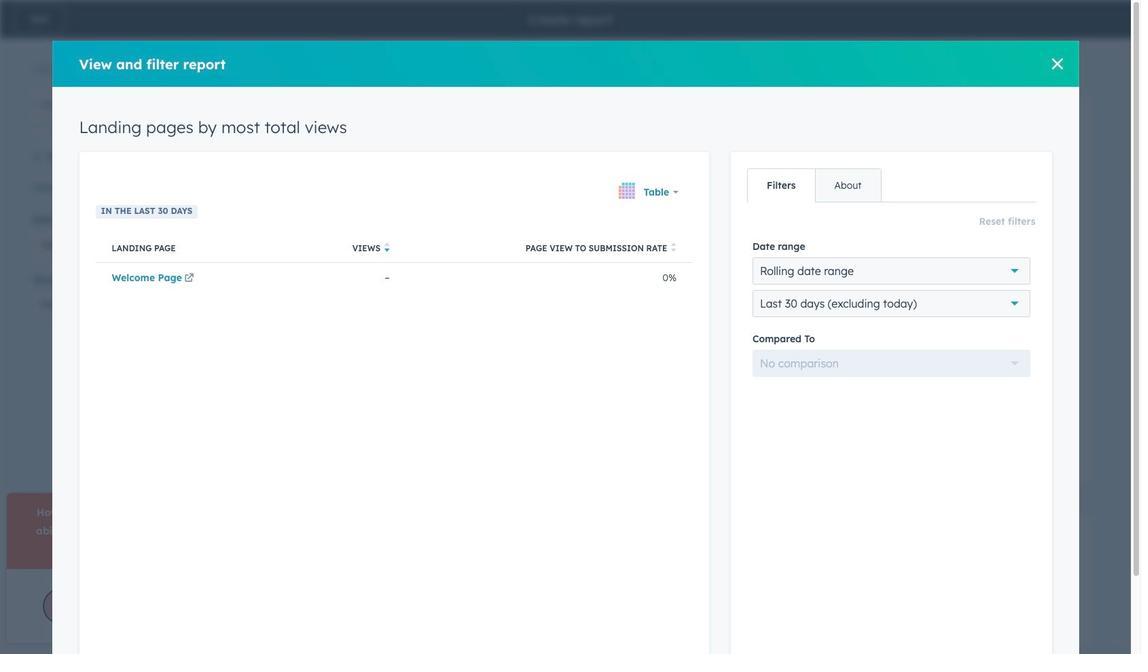 Task type: locate. For each thing, give the bounding box(es) containing it.
link opens in a new window image
[[185, 274, 194, 284]]

tab list
[[748, 169, 882, 203]]

descending sort. press to sort ascending. element
[[385, 243, 390, 254]]

dialog
[[52, 41, 1080, 655]]

press to sort. element
[[672, 243, 677, 254]]

page section element
[[0, 0, 1142, 38]]

None checkbox
[[678, 92, 1099, 487], [235, 509, 656, 655], [678, 509, 1099, 655], [678, 92, 1099, 487], [235, 509, 656, 655], [678, 509, 1099, 655]]

None checkbox
[[235, 92, 656, 487]]



Task type: describe. For each thing, give the bounding box(es) containing it.
descending sort. press to sort ascending. image
[[385, 243, 390, 252]]

close image
[[1053, 58, 1063, 69]]

press to sort. image
[[672, 243, 677, 252]]

Search search field
[[33, 90, 203, 118]]

link opens in a new window image
[[185, 274, 194, 284]]



Task type: vqa. For each thing, say whether or not it's contained in the screenshot.
Press to sort. IMAGE
yes



